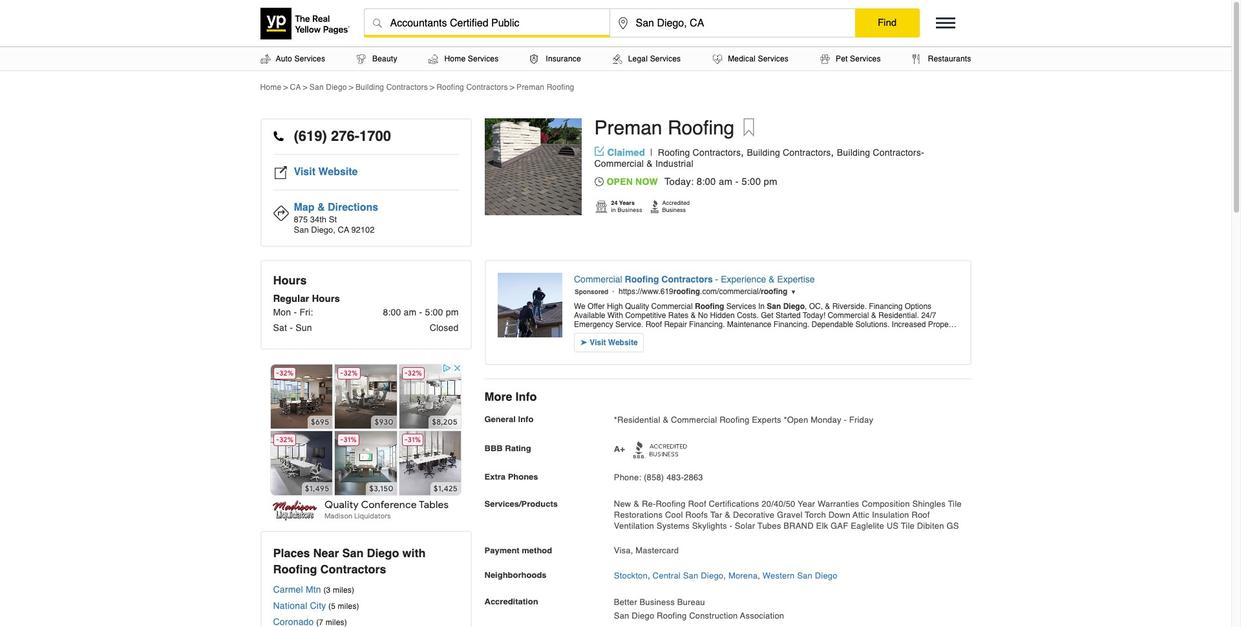 Task type: vqa. For each thing, say whether or not it's contained in the screenshot.
mtn
yes



Task type: describe. For each thing, give the bounding box(es) containing it.
advertisement region
[[269, 363, 463, 525]]

mon
[[273, 307, 291, 318]]

92102
[[351, 225, 375, 235]]

browse pet services image
[[821, 54, 830, 64]]

western
[[763, 571, 795, 581]]

city
[[310, 601, 326, 611]]

re-
[[642, 499, 656, 509]]

1 vertical spatial pm
[[446, 307, 459, 318]]

Where? text field
[[610, 9, 855, 38]]

building inside roofing contractors , building contractors ,
[[747, 147, 781, 158]]

now
[[636, 177, 658, 187]]

building contractors
[[356, 83, 428, 92]]

in
[[612, 207, 616, 213]]

san inside places near san diego with roofing contractors
[[343, 547, 364, 560]]

the real yellow pages logo image
[[260, 8, 351, 39]]

276-
[[331, 128, 360, 144]]

& inside building contractors- commercial & industrial
[[647, 158, 653, 169]]

find
[[878, 17, 897, 28]]

diego,
[[311, 225, 336, 235]]

mastercard
[[636, 546, 679, 555]]

extra phones
[[485, 472, 539, 482]]

regular hours
[[273, 293, 340, 304]]

fri:
[[300, 307, 313, 318]]

roofs
[[686, 510, 708, 520]]

us
[[887, 521, 899, 531]]

medical services
[[728, 54, 789, 63]]

ca link
[[290, 83, 301, 92]]

diego left morena
[[701, 571, 724, 581]]

*open
[[784, 415, 809, 425]]

home
[[260, 83, 282, 92]]

diego inside better business bureau san diego roofing construction association
[[632, 611, 655, 621]]

extra
[[485, 472, 506, 482]]

down
[[829, 510, 851, 520]]

& for re-
[[634, 499, 640, 509]]

st
[[329, 215, 337, 224]]

- inside new & re-roofing roof certifications 20/40/50 year warranties composition shingles tile restorations cool roofs tar & decorative gravel torch down attic insulation roof ventilation systems skylights - solar tubes  brand  elk gaf eaglelite us tile dibiten gs
[[730, 521, 733, 531]]

commercial for roofing
[[671, 415, 718, 425]]

1 vertical spatial preman
[[595, 116, 663, 139]]

with
[[403, 547, 426, 560]]

places
[[273, 547, 310, 560]]

more info
[[485, 390, 537, 404]]

new & re-roofing roof certifications 20/40/50 year warranties composition shingles tile restorations cool roofs tar & decorative gravel torch down attic insulation roof ventilation systems skylights - solar tubes  brand  elk gaf eaglelite us tile dibiten gs
[[614, 499, 962, 531]]

(858)
[[644, 473, 665, 482]]

mon - fri:
[[273, 307, 313, 318]]

construction
[[690, 611, 738, 621]]

services for legal services
[[650, 54, 681, 63]]

1 vertical spatial miles)
[[338, 602, 360, 611]]

general info
[[485, 415, 534, 424]]

san inside better business bureau san diego roofing construction association
[[614, 611, 630, 621]]

ventilation
[[614, 521, 655, 531]]

san inside map & directions 875 34th st san diego, ca 92102
[[294, 225, 309, 235]]

contractors for building contractors
[[387, 83, 428, 92]]

(5
[[329, 602, 336, 611]]

stockton link
[[614, 571, 648, 581]]

legal
[[629, 54, 648, 63]]

visit website
[[294, 166, 358, 178]]

auto services
[[276, 54, 325, 63]]

more
[[485, 390, 513, 404]]

torch
[[805, 510, 827, 520]]

34th
[[310, 215, 327, 224]]

friday
[[850, 415, 874, 425]]

map
[[294, 202, 315, 213]]

info for more info
[[516, 390, 537, 404]]

skylights
[[693, 521, 727, 531]]

pet services
[[836, 54, 881, 63]]

ca inside "breadcrumbs" navigation
[[290, 83, 301, 92]]

central san diego link
[[653, 571, 724, 581]]

contractors inside places near san diego with roofing contractors
[[320, 563, 386, 576]]

beauty
[[373, 54, 398, 63]]

0 vertical spatial 5:00
[[742, 176, 761, 187]]

experts
[[752, 415, 782, 425]]

roofing inside places near san diego with roofing contractors
[[273, 563, 317, 576]]

rating
[[505, 444, 532, 453]]

contractors for roofing contractors
[[467, 83, 508, 92]]

browse legal services image
[[613, 54, 623, 64]]

yp image for in business
[[595, 200, 608, 214]]

method
[[522, 546, 553, 555]]

visa, mastercard
[[614, 546, 679, 555]]

browse auto services image
[[260, 54, 271, 64]]

pet
[[836, 54, 848, 63]]

875
[[294, 215, 308, 224]]

contractors for roofing contractors , building contractors ,
[[693, 147, 741, 158]]

map & directions 875 34th st san diego, ca 92102
[[294, 202, 379, 235]]

bbb rating
[[485, 444, 532, 453]]

national
[[273, 601, 308, 611]]

insulation
[[872, 510, 910, 520]]

morena link
[[729, 571, 758, 581]]

medical
[[728, 54, 756, 63]]

industrial
[[656, 158, 694, 169]]

stockton
[[614, 571, 648, 581]]

visa,
[[614, 546, 634, 555]]

business inside 24 years in business
[[618, 207, 643, 213]]

places near san diego with roofing contractors
[[273, 547, 426, 576]]

open now today: 8:00 am - 5:00 pm
[[607, 176, 778, 187]]

0 vertical spatial building contractors link
[[356, 83, 428, 92]]

*residential & commercial roofing experts  *open monday - friday
[[614, 415, 874, 425]]

eaglelite
[[851, 521, 885, 531]]

diego inside "breadcrumbs" navigation
[[326, 83, 347, 92]]

0 horizontal spatial roof
[[689, 499, 707, 509]]

1700
[[360, 128, 391, 144]]

phone:
[[614, 473, 642, 482]]

today:
[[665, 176, 694, 187]]

business for accredited
[[663, 207, 686, 213]]

info for general info
[[518, 415, 534, 424]]

browse restaurants image
[[913, 54, 921, 64]]

solar
[[735, 521, 756, 531]]

carmel mtn link
[[273, 585, 321, 595]]

visit
[[294, 166, 316, 178]]

breadcrumbs navigation
[[260, 82, 972, 92]]

roofing inside better business bureau san diego roofing construction association
[[657, 611, 687, 621]]

payment
[[485, 546, 520, 555]]



Task type: locate. For each thing, give the bounding box(es) containing it.
0 vertical spatial tile
[[949, 499, 962, 509]]

roofing contractors link down home services at the left of the page
[[437, 83, 508, 92]]

1 vertical spatial preman roofing
[[595, 116, 735, 139]]

2 services from the left
[[468, 54, 499, 63]]

0 vertical spatial preman
[[517, 83, 545, 92]]

&
[[647, 158, 653, 169], [318, 202, 325, 213], [663, 415, 669, 425], [634, 499, 640, 509], [725, 510, 731, 520]]

home services
[[445, 54, 499, 63]]

0 vertical spatial 8:00
[[697, 176, 716, 187]]

2 yp image from the left
[[651, 200, 659, 213]]

yp image for business
[[651, 200, 659, 213]]

services right auto
[[295, 54, 325, 63]]

diego left 'with'
[[367, 547, 399, 560]]

business down accredited
[[663, 207, 686, 213]]

-
[[736, 176, 739, 187], [294, 307, 297, 318], [419, 307, 423, 318], [290, 323, 293, 333], [844, 415, 847, 425], [730, 521, 733, 531]]

0 vertical spatial info
[[516, 390, 537, 404]]

sat - sun
[[273, 323, 312, 333]]

dibiten
[[918, 521, 945, 531]]

contractors-
[[873, 147, 925, 158]]

1 vertical spatial tile
[[902, 521, 915, 531]]

info
[[516, 390, 537, 404], [518, 415, 534, 424]]

services right pet
[[851, 54, 881, 63]]

roofing inside roofing contractors , building contractors ,
[[658, 147, 690, 158]]

1 horizontal spatial yp image
[[651, 200, 659, 213]]

accredited
[[663, 200, 690, 206]]

commercial
[[595, 158, 644, 169], [671, 415, 718, 425]]

san right central
[[684, 571, 699, 581]]

& up now
[[647, 158, 653, 169]]

diego right ca link at the left of the page
[[326, 83, 347, 92]]

0 vertical spatial am
[[719, 176, 733, 187]]

0 vertical spatial hours
[[273, 274, 307, 287]]

(619) 276-1700
[[294, 128, 391, 144]]

1 horizontal spatial ca
[[338, 225, 349, 235]]

pm up closed
[[446, 307, 459, 318]]

yp image left the accredited business
[[651, 200, 659, 213]]

san right ca link at the left of the page
[[310, 83, 324, 92]]

services for home services
[[468, 54, 499, 63]]

building for contractors
[[356, 83, 384, 92]]

gravel
[[777, 510, 803, 520]]

better
[[614, 598, 638, 608]]

services for pet services
[[851, 54, 881, 63]]

0 horizontal spatial building
[[356, 83, 384, 92]]

diego inside places near san diego with roofing contractors
[[367, 547, 399, 560]]

attic
[[853, 510, 870, 520]]

tile
[[949, 499, 962, 509], [902, 521, 915, 531]]

closed
[[430, 323, 459, 333]]

1 horizontal spatial 5:00
[[742, 176, 761, 187]]

home link
[[260, 83, 282, 92]]

0 horizontal spatial tile
[[902, 521, 915, 531]]

systems
[[657, 521, 690, 531]]

building inside "breadcrumbs" navigation
[[356, 83, 384, 92]]

0 horizontal spatial roofing contractors link
[[437, 83, 508, 92]]

5:00 down building contractors- commercial & industrial link
[[742, 176, 761, 187]]

services right home
[[468, 54, 499, 63]]

business
[[618, 207, 643, 213], [663, 207, 686, 213], [640, 598, 675, 608]]

hours up fri:
[[312, 293, 340, 304]]

tile right us
[[902, 521, 915, 531]]

0 vertical spatial pm
[[764, 176, 778, 187]]

pm
[[764, 176, 778, 187], [446, 307, 459, 318]]

0 vertical spatial roofing contractors link
[[437, 83, 508, 92]]

san inside "breadcrumbs" navigation
[[310, 83, 324, 92]]

5 services from the left
[[851, 54, 881, 63]]

0 horizontal spatial hours
[[273, 274, 307, 287]]

browse medical services image
[[713, 54, 723, 64]]

monday
[[811, 415, 842, 425]]

ca left the 92102
[[338, 225, 349, 235]]

roofing contractors link up 'industrial' at the top of the page
[[658, 147, 741, 158]]

browse beauty image
[[357, 54, 366, 64]]

pm down building contractors- commercial & industrial
[[764, 176, 778, 187]]

info right general at the bottom left of page
[[518, 415, 534, 424]]

tile up gs
[[949, 499, 962, 509]]

carmel mtn (3 miles) national city (5 miles)
[[273, 585, 360, 611]]

& right *residential
[[663, 415, 669, 425]]

business for better
[[640, 598, 675, 608]]

1 vertical spatial roof
[[912, 510, 931, 520]]

1 horizontal spatial 8:00
[[697, 176, 716, 187]]

san down better
[[614, 611, 630, 621]]

bbb
[[485, 444, 503, 453]]

1 yp image from the left
[[595, 200, 608, 214]]

1 vertical spatial am
[[404, 307, 417, 318]]

tar
[[711, 510, 723, 520]]

commercial down claimed
[[595, 158, 644, 169]]

cool
[[666, 510, 683, 520]]

(619)
[[294, 128, 327, 144]]

1 vertical spatial ca
[[338, 225, 349, 235]]

1 horizontal spatial preman
[[595, 116, 663, 139]]

1 horizontal spatial building contractors link
[[747, 147, 832, 158]]

association
[[741, 611, 785, 621]]

san right western
[[798, 571, 813, 581]]

1 services from the left
[[295, 54, 325, 63]]

0 horizontal spatial ca
[[290, 83, 301, 92]]

ca right home
[[290, 83, 301, 92]]

1 vertical spatial hours
[[312, 293, 340, 304]]

business inside the accredited business
[[663, 207, 686, 213]]

483-
[[667, 473, 684, 482]]

1 vertical spatial 8:00
[[383, 307, 401, 318]]

& for commercial
[[663, 415, 669, 425]]

decorative
[[734, 510, 775, 520]]

& for directions
[[318, 202, 325, 213]]

services for auto services
[[295, 54, 325, 63]]

preman down browse insurance image
[[517, 83, 545, 92]]

1 horizontal spatial tile
[[949, 499, 962, 509]]

preman roofing inside "breadcrumbs" navigation
[[517, 83, 575, 92]]

regular
[[273, 293, 309, 304]]

restaurants
[[929, 54, 972, 63]]

insurance
[[546, 54, 581, 63]]

0 horizontal spatial yp image
[[595, 200, 608, 214]]

ca inside map & directions 875 34th st san diego, ca 92102
[[338, 225, 349, 235]]

roofing contractors link
[[437, 83, 508, 92], [658, 147, 741, 158]]

commercial for &
[[595, 158, 644, 169]]

mtn
[[306, 585, 321, 595]]

elk
[[817, 521, 829, 531]]

payment method
[[485, 546, 553, 555]]

& right tar
[[725, 510, 731, 520]]

1 horizontal spatial preman roofing
[[595, 116, 735, 139]]

yp image
[[595, 200, 608, 214], [651, 200, 659, 213]]

central
[[653, 571, 681, 581]]

1 vertical spatial roofing contractors link
[[658, 147, 741, 158]]

roofing inside new & re-roofing roof certifications 20/40/50 year warranties composition shingles tile restorations cool roofs tar & decorative gravel torch down attic insulation roof ventilation systems skylights - solar tubes  brand  elk gaf eaglelite us tile dibiten gs
[[656, 499, 686, 509]]

0 horizontal spatial 5:00
[[425, 307, 443, 318]]

am
[[719, 176, 733, 187], [404, 307, 417, 318]]

1 horizontal spatial hours
[[312, 293, 340, 304]]

san right "near"
[[343, 547, 364, 560]]

san diego
[[310, 83, 347, 92]]

contractors
[[387, 83, 428, 92], [467, 83, 508, 92], [693, 147, 741, 158], [783, 147, 832, 158], [320, 563, 386, 576]]

business inside better business bureau san diego roofing construction association
[[640, 598, 675, 608]]

new
[[614, 499, 632, 509]]

gaf
[[831, 521, 849, 531]]

1 horizontal spatial pm
[[764, 176, 778, 187]]

1 horizontal spatial building
[[747, 147, 781, 158]]

& inside map & directions 875 34th st san diego, ca 92102
[[318, 202, 325, 213]]

0 horizontal spatial preman roofing
[[517, 83, 575, 92]]

*residential
[[614, 415, 661, 425]]

3 services from the left
[[650, 54, 681, 63]]

info right "more"
[[516, 390, 537, 404]]

preman inside "breadcrumbs" navigation
[[517, 83, 545, 92]]

sat
[[273, 323, 287, 333]]

preman roofing down browse insurance image
[[517, 83, 575, 92]]

0 vertical spatial ca
[[290, 83, 301, 92]]

open
[[607, 177, 633, 187]]

san diego link
[[310, 83, 347, 92]]

directions
[[328, 202, 379, 213]]

& up 34th
[[318, 202, 325, 213]]

2863
[[684, 473, 704, 482]]

1 vertical spatial info
[[518, 415, 534, 424]]

preman roofing up 'industrial' at the top of the page
[[595, 116, 735, 139]]

commercial inside building contractors- commercial & industrial
[[595, 158, 644, 169]]

1 horizontal spatial roofing contractors link
[[658, 147, 741, 158]]

preman roofing
[[517, 83, 575, 92], [595, 116, 735, 139]]

composition
[[862, 499, 910, 509]]

carmel
[[273, 585, 303, 595]]

2 horizontal spatial building
[[838, 147, 871, 158]]

gs
[[947, 521, 960, 531]]

& up restorations
[[634, 499, 640, 509]]

website
[[319, 166, 358, 178]]

1 vertical spatial 5:00
[[425, 307, 443, 318]]

5:00 up closed
[[425, 307, 443, 318]]

hours up regular
[[273, 274, 307, 287]]

1 horizontal spatial roof
[[912, 510, 931, 520]]

business down years
[[618, 207, 643, 213]]

business down central
[[640, 598, 675, 608]]

roofing
[[437, 83, 464, 92], [547, 83, 575, 92], [668, 116, 735, 139], [658, 147, 690, 158], [720, 415, 750, 425], [656, 499, 686, 509], [273, 563, 317, 576], [657, 611, 687, 621]]

miles) right the (3
[[333, 586, 355, 595]]

0 horizontal spatial 8:00
[[383, 307, 401, 318]]

yp image left in
[[595, 200, 608, 214]]

services right medical
[[758, 54, 789, 63]]

0 vertical spatial miles)
[[333, 586, 355, 595]]

stockton , central san diego , morena , western san diego
[[614, 571, 838, 581]]

services right legal
[[650, 54, 681, 63]]

commercial up a+ "link"
[[671, 415, 718, 425]]

0 horizontal spatial building contractors link
[[356, 83, 428, 92]]

neighborhoods
[[485, 570, 547, 580]]

Find a business text field
[[364, 9, 610, 38]]

0 horizontal spatial pm
[[446, 307, 459, 318]]

browse insurance image
[[531, 54, 538, 64]]

(3
[[324, 586, 331, 595]]

1 vertical spatial commercial
[[671, 415, 718, 425]]

0 horizontal spatial preman
[[517, 83, 545, 92]]

diego down better
[[632, 611, 655, 621]]

services for medical services
[[758, 54, 789, 63]]

miles) right (5
[[338, 602, 360, 611]]

1 horizontal spatial commercial
[[671, 415, 718, 425]]

warranties
[[818, 499, 860, 509]]

tubes
[[758, 521, 782, 531]]

browse home services image
[[429, 54, 439, 64]]

certifications
[[709, 499, 760, 509]]

preman up claimed
[[595, 116, 663, 139]]

san down 875
[[294, 225, 309, 235]]

0 vertical spatial roof
[[689, 499, 707, 509]]

0 vertical spatial commercial
[[595, 158, 644, 169]]

ca
[[290, 83, 301, 92], [338, 225, 349, 235]]

bureau
[[678, 598, 706, 608]]

building inside building contractors- commercial & industrial
[[838, 147, 871, 158]]

shingles
[[913, 499, 946, 509]]

building for contractors-
[[838, 147, 871, 158]]

building
[[356, 83, 384, 92], [747, 147, 781, 158], [838, 147, 871, 158]]

0 horizontal spatial am
[[404, 307, 417, 318]]

auto
[[276, 54, 292, 63]]

0 horizontal spatial commercial
[[595, 158, 644, 169]]

1 horizontal spatial am
[[719, 176, 733, 187]]

near
[[313, 547, 339, 560]]

24
[[612, 200, 618, 206]]

roof down shingles
[[912, 510, 931, 520]]

roof up roofs
[[689, 499, 707, 509]]

0 vertical spatial preman roofing
[[517, 83, 575, 92]]

building contractors- commercial & industrial
[[595, 147, 925, 169]]

20/40/50
[[762, 499, 796, 509]]

4 services from the left
[[758, 54, 789, 63]]

1 vertical spatial building contractors link
[[747, 147, 832, 158]]

hours
[[273, 274, 307, 287], [312, 293, 340, 304]]

diego right western
[[815, 571, 838, 581]]

roof
[[689, 499, 707, 509], [912, 510, 931, 520]]

western san diego link
[[763, 571, 838, 581]]

general
[[485, 415, 516, 424]]



